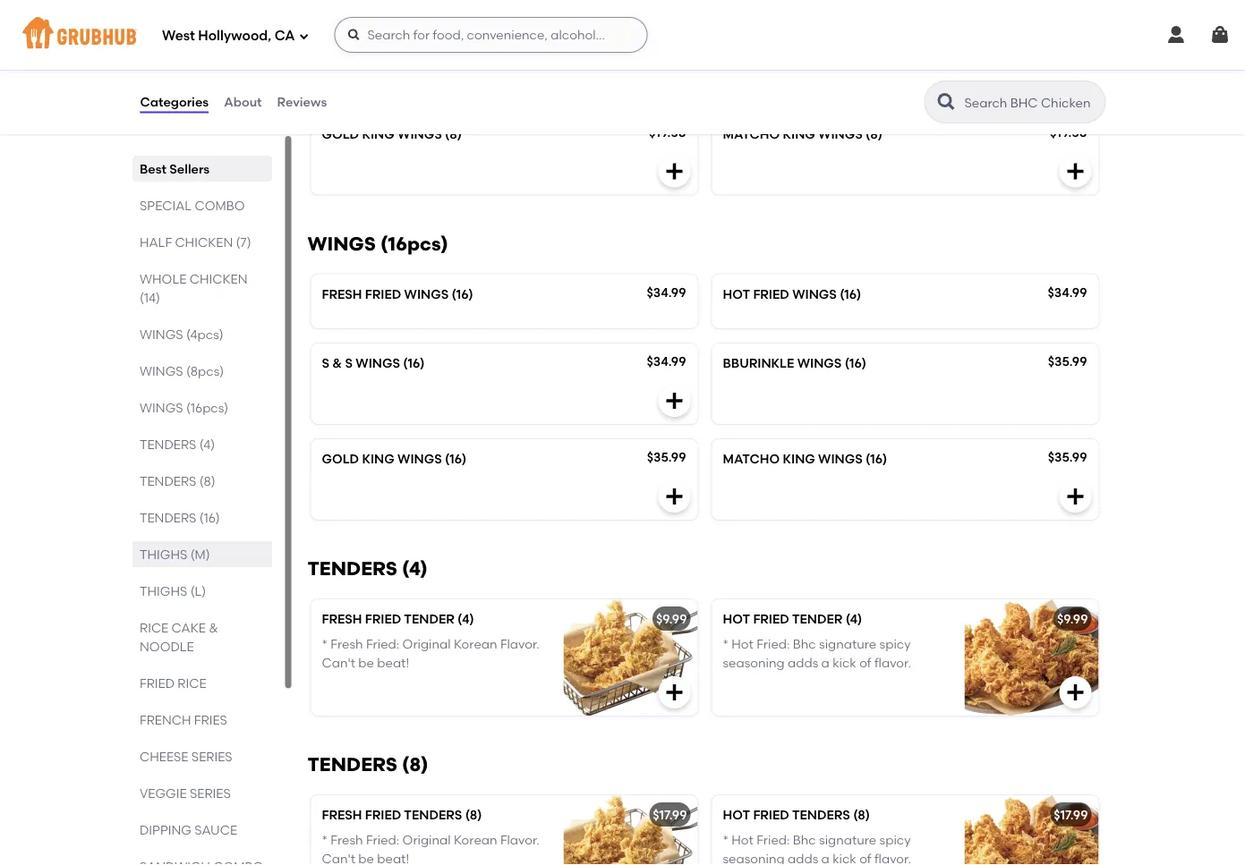 Task type: describe. For each thing, give the bounding box(es) containing it.
whole chicken (14)
[[139, 271, 247, 305]]

bhc for tenders
[[793, 833, 816, 849]]

gold king wings (16)
[[322, 452, 467, 467]]

wings (8pcs) tab
[[139, 362, 265, 381]]

categories
[[140, 94, 209, 110]]

hot for hot fried tender (4)
[[732, 637, 754, 653]]

be for tender
[[358, 655, 374, 671]]

noodle
[[139, 639, 194, 655]]

fresh for fresh fried tenders (8)
[[331, 833, 363, 849]]

hot for hot fried tenders (8)
[[732, 833, 754, 849]]

sauce
[[194, 823, 237, 838]]

hot fried wings (16)
[[723, 287, 862, 302]]

wings (4pcs) tab
[[139, 325, 265, 344]]

fresh fried tenders (8) image
[[564, 796, 698, 866]]

& inside rice cake & noodle
[[208, 621, 218, 636]]

rice inside rice cake & noodle
[[139, 621, 168, 636]]

fried for hot fried tenders (8)
[[753, 808, 790, 823]]

hot fried tenders (8)
[[723, 808, 870, 823]]

0 vertical spatial (16pcs)
[[381, 232, 448, 255]]

of for (4)
[[860, 655, 872, 671]]

wings (8pcs)
[[139, 364, 224, 379]]

$19.50 for gold king wings (8)
[[649, 125, 686, 140]]

fresh fried tender (4) image
[[564, 600, 698, 716]]

$35.99 for matcho king wings (16)
[[1048, 450, 1088, 465]]

fried: for hot fried tender (4)
[[757, 637, 790, 653]]

half
[[139, 235, 171, 250]]

wings (16pcs) inside wings (16pcs) tab
[[139, 400, 228, 415]]

(7)
[[236, 235, 251, 250]]

cheese series
[[139, 749, 232, 765]]

original for tenders
[[403, 833, 451, 849]]

rice cake & noodle tab
[[139, 619, 265, 656]]

reviews button
[[276, 70, 328, 134]]

can't for fresh fried tender (4)
[[322, 655, 355, 671]]

s & s wings (16)
[[322, 356, 425, 371]]

special
[[139, 198, 191, 213]]

special combo
[[139, 198, 244, 213]]

french
[[139, 713, 191, 728]]

Search BHC Chicken search field
[[963, 94, 1100, 111]]

fresh for fresh fried wings (16)
[[322, 287, 362, 302]]

ca
[[275, 28, 295, 44]]

(4) inside tab
[[199, 437, 215, 452]]

best sellers
[[139, 161, 209, 176]]

fried for hot fried wings (16)
[[753, 287, 790, 302]]

gold for gold king wings (16)
[[322, 452, 359, 467]]

fried for fresh fried tender (4)
[[365, 612, 401, 627]]

fried rice tab
[[139, 674, 265, 693]]

tenders (8) tab
[[139, 472, 265, 491]]

$17.99 for fresh fried tenders (8)
[[653, 808, 687, 823]]

s & s wings (8)
[[322, 31, 420, 46]]

(14)
[[139, 290, 160, 305]]

thighs (l)
[[139, 584, 206, 599]]

half chicken (7)
[[139, 235, 251, 250]]

$19.50 for matcho king wings (8)
[[1050, 125, 1088, 140]]

fried rice
[[139, 676, 206, 691]]

fried: for hot fried tenders (8)
[[757, 833, 790, 849]]

wings (4pcs)
[[139, 327, 223, 342]]

bburinkle
[[723, 356, 795, 371]]

signature for tenders
[[819, 833, 877, 849]]

fries
[[194, 713, 227, 728]]

cheese series tab
[[139, 748, 265, 767]]

thighs for thighs (l)
[[139, 584, 187, 599]]

cheese
[[139, 749, 188, 765]]

seasoning for hot fried tender (4)
[[723, 655, 785, 671]]

beat! for tenders
[[377, 852, 409, 866]]

best
[[139, 161, 166, 176]]

west hollywood, ca
[[162, 28, 295, 44]]

hollywood,
[[198, 28, 271, 44]]

tenders (4) tab
[[139, 435, 265, 454]]

* for fresh fried tender (4)
[[322, 637, 328, 653]]

matcho king wings (16)
[[723, 452, 888, 467]]

$34.99 for s & s wings (16)
[[647, 354, 686, 369]]

spicy for hot fried tenders (8)
[[880, 833, 911, 849]]

best sellers tab
[[139, 159, 265, 178]]

$35.99 for bburinkle wings (16)
[[1048, 354, 1088, 369]]

kick for tenders
[[833, 852, 857, 866]]

$34.99 for hot fried wings (16)
[[1048, 285, 1088, 300]]

seasoning for hot fried tenders (8)
[[723, 852, 785, 866]]

tenders (8) inside tab
[[139, 474, 215, 489]]

* for hot fried tender (4)
[[723, 637, 729, 653]]

thighs (m)
[[139, 547, 210, 562]]

matcho king wings (8)
[[723, 126, 883, 142]]

sellers
[[169, 161, 209, 176]]

tender for original
[[404, 612, 455, 627]]

a for tender
[[822, 655, 830, 671]]

search icon image
[[936, 91, 958, 113]]

fresh for fresh fried tenders (8)
[[322, 808, 362, 823]]

thighs (l) tab
[[139, 582, 265, 601]]

bhc for tender
[[793, 637, 816, 653]]

tenders (16)
[[139, 510, 220, 526]]

cake
[[171, 621, 205, 636]]

fresh for fresh fried tender (4)
[[331, 637, 363, 653]]

* for fresh fried tenders (8)
[[322, 833, 328, 849]]

svg image for matcho king wings (8)
[[1065, 161, 1087, 182]]

fresh fried wings (16)
[[322, 287, 473, 302]]

(16) inside 'tab'
[[199, 510, 220, 526]]



Task type: vqa. For each thing, say whether or not it's contained in the screenshot.
FRIED RICE
yes



Task type: locate. For each thing, give the bounding box(es) containing it.
0 vertical spatial flavor.
[[875, 655, 911, 671]]

2 $19.50 from the left
[[1050, 125, 1088, 140]]

be down fresh fried tenders (8)
[[358, 852, 374, 866]]

a
[[822, 655, 830, 671], [822, 852, 830, 866]]

chicken
[[174, 235, 233, 250], [189, 271, 247, 287]]

1 vertical spatial fresh
[[331, 833, 363, 849]]

0 vertical spatial korean
[[454, 637, 497, 653]]

fresh fried tender (4)
[[322, 612, 474, 627]]

2 a from the top
[[822, 852, 830, 866]]

1 vertical spatial gold
[[322, 452, 359, 467]]

1 horizontal spatial wings (16pcs)
[[308, 232, 448, 255]]

french fries tab
[[139, 711, 265, 730]]

1 * fresh fried: original korean flavor. can't be beat! from the top
[[322, 637, 540, 671]]

bburinkle wings (16)
[[723, 356, 867, 371]]

1 horizontal spatial (16pcs)
[[381, 232, 448, 255]]

1 signature from the top
[[819, 637, 877, 653]]

2 korean from the top
[[454, 833, 497, 849]]

1 vertical spatial hot
[[723, 612, 750, 627]]

1 vertical spatial be
[[358, 852, 374, 866]]

(m)
[[190, 547, 210, 562]]

1 vertical spatial &
[[333, 356, 342, 371]]

fried:
[[366, 637, 400, 653], [757, 637, 790, 653], [366, 833, 400, 849], [757, 833, 790, 849]]

tenders (4) inside tab
[[139, 437, 215, 452]]

fried for hot fried tender (4)
[[753, 612, 790, 627]]

0 vertical spatial fresh
[[322, 287, 362, 302]]

1 horizontal spatial $9.99
[[1057, 612, 1088, 627]]

2 vertical spatial &
[[208, 621, 218, 636]]

1 a from the top
[[822, 655, 830, 671]]

1 horizontal spatial rice
[[177, 676, 206, 691]]

whole chicken (14) tab
[[139, 270, 265, 307]]

1 vertical spatial beat!
[[377, 852, 409, 866]]

1 hot from the top
[[732, 637, 754, 653]]

korean for (4)
[[454, 637, 497, 653]]

series
[[191, 749, 232, 765], [189, 786, 230, 801]]

bhc down hot fried tenders (8)
[[793, 833, 816, 849]]

beat!
[[377, 655, 409, 671], [377, 852, 409, 866]]

(16pcs)
[[381, 232, 448, 255], [186, 400, 228, 415]]

2 fresh from the top
[[322, 612, 362, 627]]

thighs (m) tab
[[139, 545, 265, 564]]

(8pcs)
[[186, 364, 224, 379]]

1 vertical spatial of
[[860, 852, 872, 866]]

bhc
[[793, 637, 816, 653], [793, 833, 816, 849]]

* fresh fried: original korean flavor. can't be beat! down fresh fried tender (4)
[[322, 637, 540, 671]]

fried: for fresh fried tenders (8)
[[366, 833, 400, 849]]

french fries
[[139, 713, 227, 728]]

flavor. for hot fried tender (4)
[[875, 655, 911, 671]]

beat! down fresh fried tender (4)
[[377, 655, 409, 671]]

spicy for hot fried tender (4)
[[880, 637, 911, 653]]

2 hot from the top
[[723, 612, 750, 627]]

signature down hot fried tenders (8)
[[819, 833, 877, 849]]

wings (16pcs) up fresh fried wings (16)
[[308, 232, 448, 255]]

flavor. for fresh fried tenders (8)
[[500, 833, 540, 849]]

0 vertical spatial a
[[822, 655, 830, 671]]

0 vertical spatial matcho
[[723, 126, 780, 142]]

king for matcho king wings (8)
[[783, 126, 816, 142]]

1 horizontal spatial $19.50
[[1050, 125, 1088, 140]]

1 flavor. from the top
[[500, 637, 540, 653]]

1 vertical spatial series
[[189, 786, 230, 801]]

(16pcs) inside tab
[[186, 400, 228, 415]]

special combo tab
[[139, 196, 265, 215]]

& for s & s wings (16)
[[333, 356, 342, 371]]

1 hot from the top
[[723, 287, 750, 302]]

fresh
[[322, 287, 362, 302], [322, 612, 362, 627], [322, 808, 362, 823]]

flavor.
[[875, 655, 911, 671], [875, 852, 911, 866]]

0 horizontal spatial $19.50
[[649, 125, 686, 140]]

whole
[[139, 271, 186, 287]]

0 vertical spatial series
[[191, 749, 232, 765]]

$34.99
[[647, 285, 686, 300], [1048, 285, 1088, 300], [647, 354, 686, 369]]

tenders (8) up fresh fried tenders (8)
[[308, 754, 429, 777]]

2 signature from the top
[[819, 833, 877, 849]]

(16)
[[452, 287, 473, 302], [840, 287, 862, 302], [403, 356, 425, 371], [845, 356, 867, 371], [445, 452, 467, 467], [866, 452, 888, 467], [199, 510, 220, 526]]

0 vertical spatial tenders (4)
[[139, 437, 215, 452]]

* down hot fried tenders (8)
[[723, 833, 729, 849]]

a down hot fried tenders (8)
[[822, 852, 830, 866]]

0 vertical spatial thighs
[[139, 547, 187, 562]]

series up sauce
[[189, 786, 230, 801]]

kick for tender
[[833, 655, 857, 671]]

Search for food, convenience, alcohol... search field
[[334, 17, 648, 53]]

* hot fried: bhc signature spicy seasoning adds a kick of flavor. down hot fried tender (4)
[[723, 637, 911, 671]]

1 bhc from the top
[[793, 637, 816, 653]]

of down hot fried tender (4)
[[860, 655, 872, 671]]

0 vertical spatial kick
[[833, 655, 857, 671]]

2 original from the top
[[403, 833, 451, 849]]

* down fresh fried tender (4)
[[322, 637, 328, 653]]

0 vertical spatial tenders (8)
[[139, 474, 215, 489]]

0 vertical spatial rice
[[139, 621, 168, 636]]

matcho for matcho king wings (16)
[[723, 452, 780, 467]]

rice up "noodle"
[[139, 621, 168, 636]]

hot fried tender (4) image
[[965, 600, 1099, 716]]

2 of from the top
[[860, 852, 872, 866]]

dipping sauce tab
[[139, 821, 265, 840]]

kick down hot fried tender (4)
[[833, 655, 857, 671]]

korean
[[454, 637, 497, 653], [454, 833, 497, 849]]

(l)
[[190, 584, 206, 599]]

0 vertical spatial signature
[[819, 637, 877, 653]]

veggie
[[139, 786, 186, 801]]

of down hot fried tenders (8)
[[860, 852, 872, 866]]

thighs for thighs (m)
[[139, 547, 187, 562]]

adds for tenders
[[788, 852, 819, 866]]

svg image inside main navigation navigation
[[299, 31, 309, 42]]

$17.99 for hot fried tenders (8)
[[1054, 808, 1088, 823]]

2 flavor. from the top
[[500, 833, 540, 849]]

1 $9.99 from the left
[[656, 612, 687, 627]]

can't
[[322, 655, 355, 671], [322, 852, 355, 866]]

* fresh fried: original korean flavor. can't be beat! for tenders
[[322, 833, 540, 866]]

0 vertical spatial &
[[333, 31, 342, 46]]

tab
[[139, 858, 265, 866]]

1 spicy from the top
[[880, 637, 911, 653]]

fried: down fresh fried tenders (8)
[[366, 833, 400, 849]]

1 kick from the top
[[833, 655, 857, 671]]

(8) inside tab
[[199, 474, 215, 489]]

1 vertical spatial can't
[[322, 852, 355, 866]]

about button
[[223, 70, 263, 134]]

1 vertical spatial signature
[[819, 833, 877, 849]]

0 vertical spatial * hot fried: bhc signature spicy seasoning adds a kick of flavor.
[[723, 637, 911, 671]]

seasoning down hot fried tender (4)
[[723, 655, 785, 671]]

hot for hot fried tenders (8)
[[723, 808, 750, 823]]

series for cheese series
[[191, 749, 232, 765]]

&
[[333, 31, 342, 46], [333, 356, 342, 371], [208, 621, 218, 636]]

1 korean from the top
[[454, 637, 497, 653]]

can't down fresh fried tenders (8)
[[322, 852, 355, 866]]

adds down hot fried tender (4)
[[788, 655, 819, 671]]

0 vertical spatial * fresh fried: original korean flavor. can't be beat!
[[322, 637, 540, 671]]

3 fresh from the top
[[322, 808, 362, 823]]

2 matcho from the top
[[723, 452, 780, 467]]

(4)
[[199, 437, 215, 452], [402, 558, 428, 581], [458, 612, 474, 627], [846, 612, 863, 627]]

$9.99
[[656, 612, 687, 627], [1057, 612, 1088, 627]]

be for tenders
[[358, 852, 374, 866]]

combo
[[194, 198, 244, 213]]

wings
[[356, 31, 400, 46], [398, 126, 442, 142], [819, 126, 863, 142], [308, 232, 376, 255], [404, 287, 449, 302], [793, 287, 837, 302], [139, 327, 183, 342], [356, 356, 400, 371], [798, 356, 842, 371], [139, 364, 183, 379], [139, 400, 183, 415], [398, 452, 442, 467], [819, 452, 863, 467]]

hot for hot fried tender (4)
[[723, 612, 750, 627]]

adds for tender
[[788, 655, 819, 671]]

tenders (8)
[[139, 474, 215, 489], [308, 754, 429, 777]]

2 be from the top
[[358, 852, 374, 866]]

tenders (4) up tenders (8) tab
[[139, 437, 215, 452]]

2 $9.99 from the left
[[1057, 612, 1088, 627]]

0 horizontal spatial wings (16pcs)
[[139, 400, 228, 415]]

beat! for tender
[[377, 655, 409, 671]]

adds down hot fried tenders (8)
[[788, 852, 819, 866]]

fried
[[365, 287, 401, 302], [753, 287, 790, 302], [365, 612, 401, 627], [753, 612, 790, 627], [139, 676, 174, 691], [365, 808, 401, 823], [753, 808, 790, 823]]

original down fresh fried tenders (8)
[[403, 833, 451, 849]]

of
[[860, 655, 872, 671], [860, 852, 872, 866]]

$9.99 for * hot fried: bhc signature spicy seasoning adds a kick of flavor.
[[1057, 612, 1088, 627]]

thighs
[[139, 547, 187, 562], [139, 584, 187, 599]]

1 vertical spatial thighs
[[139, 584, 187, 599]]

dipping sauce
[[139, 823, 237, 838]]

king for gold king wings (8)
[[362, 126, 395, 142]]

hot down hot fried tenders (8)
[[732, 833, 754, 849]]

1 vertical spatial original
[[403, 833, 451, 849]]

original down fresh fried tender (4)
[[403, 637, 451, 653]]

1 gold from the top
[[322, 126, 359, 142]]

1 * hot fried: bhc signature spicy seasoning adds a kick of flavor. from the top
[[723, 637, 911, 671]]

chicken inside whole chicken (14)
[[189, 271, 247, 287]]

thighs left (m)
[[139, 547, 187, 562]]

king for matcho king wings (16)
[[783, 452, 816, 467]]

s
[[322, 31, 330, 46], [345, 31, 353, 46], [322, 356, 330, 371], [345, 356, 353, 371]]

chicken down the half chicken (7) tab
[[189, 271, 247, 287]]

about
[[224, 94, 262, 110]]

main navigation navigation
[[0, 0, 1246, 70]]

0 horizontal spatial rice
[[139, 621, 168, 636]]

svg image
[[1166, 24, 1187, 46], [1210, 24, 1231, 46], [347, 28, 361, 42], [664, 65, 685, 87], [664, 390, 685, 412], [664, 486, 685, 508], [664, 682, 685, 704], [1065, 682, 1087, 704]]

fried: for fresh fried tender (4)
[[366, 637, 400, 653]]

0 vertical spatial original
[[403, 637, 451, 653]]

0 horizontal spatial tenders (4)
[[139, 437, 215, 452]]

1 adds from the top
[[788, 655, 819, 671]]

2 * hot fried: bhc signature spicy seasoning adds a kick of flavor. from the top
[[723, 833, 911, 866]]

gold king wings (8)
[[322, 126, 462, 142]]

* fresh fried: original korean flavor. can't be beat! for tender
[[322, 637, 540, 671]]

1 fresh from the top
[[322, 287, 362, 302]]

2 beat! from the top
[[377, 852, 409, 866]]

1 tender from the left
[[404, 612, 455, 627]]

king
[[362, 126, 395, 142], [783, 126, 816, 142], [362, 452, 395, 467], [783, 452, 816, 467]]

fresh down fresh fried tender (4)
[[331, 637, 363, 653]]

2 flavor. from the top
[[875, 852, 911, 866]]

0 vertical spatial of
[[860, 655, 872, 671]]

tenders (4) up fresh fried tender (4)
[[308, 558, 428, 581]]

1 horizontal spatial tenders (4)
[[308, 558, 428, 581]]

1 vertical spatial chicken
[[189, 271, 247, 287]]

of for (8)
[[860, 852, 872, 866]]

1 of from the top
[[860, 655, 872, 671]]

tenders inside 'tab'
[[139, 510, 196, 526]]

chicken down special combo tab
[[174, 235, 233, 250]]

1 vertical spatial wings (16pcs)
[[139, 400, 228, 415]]

half chicken (7) tab
[[139, 233, 265, 252]]

fresh fried tenders (8)
[[322, 808, 482, 823]]

1 vertical spatial bhc
[[793, 833, 816, 849]]

2 tender from the left
[[792, 612, 843, 627]]

2 seasoning from the top
[[723, 852, 785, 866]]

& for s & s wings (8)
[[333, 31, 342, 46]]

wings (16pcs) down wings (8pcs)
[[139, 400, 228, 415]]

* down hot fried tender (4)
[[723, 637, 729, 653]]

2 kick from the top
[[833, 852, 857, 866]]

signature
[[819, 637, 877, 653], [819, 833, 877, 849]]

0 vertical spatial beat!
[[377, 655, 409, 671]]

1 vertical spatial korean
[[454, 833, 497, 849]]

series down fries
[[191, 749, 232, 765]]

2 can't from the top
[[322, 852, 355, 866]]

can't down fresh fried tender (4)
[[322, 655, 355, 671]]

korean down fresh fried tenders (8)
[[454, 833, 497, 849]]

flavor.
[[500, 637, 540, 653], [500, 833, 540, 849]]

1 vertical spatial flavor.
[[500, 833, 540, 849]]

dipping
[[139, 823, 191, 838]]

hot for hot fried wings (16)
[[723, 287, 750, 302]]

0 vertical spatial can't
[[322, 655, 355, 671]]

can't for fresh fried tenders (8)
[[322, 852, 355, 866]]

0 vertical spatial chicken
[[174, 235, 233, 250]]

$35.99
[[1048, 354, 1088, 369], [647, 450, 686, 465], [1048, 450, 1088, 465]]

0 vertical spatial spicy
[[880, 637, 911, 653]]

* down fresh fried tenders (8)
[[322, 833, 328, 849]]

1 vertical spatial adds
[[788, 852, 819, 866]]

2 * fresh fried: original korean flavor. can't be beat! from the top
[[322, 833, 540, 866]]

2 hot from the top
[[732, 833, 754, 849]]

0 horizontal spatial tender
[[404, 612, 455, 627]]

1 vertical spatial matcho
[[723, 452, 780, 467]]

* hot fried: bhc signature spicy seasoning adds a kick of flavor. for tenders
[[723, 833, 911, 866]]

2 gold from the top
[[322, 452, 359, 467]]

1 vertical spatial tenders (8)
[[308, 754, 429, 777]]

1 vertical spatial kick
[[833, 852, 857, 866]]

1 vertical spatial flavor.
[[875, 852, 911, 866]]

a for tenders
[[822, 852, 830, 866]]

$34.99 for fresh fried wings (16)
[[647, 285, 686, 300]]

0 vertical spatial bhc
[[793, 637, 816, 653]]

fried: down hot fried tenders (8)
[[757, 833, 790, 849]]

hot fried tenders (8) image
[[965, 796, 1099, 866]]

original
[[403, 637, 451, 653], [403, 833, 451, 849]]

1 thighs from the top
[[139, 547, 187, 562]]

original for tender
[[403, 637, 451, 653]]

2 spicy from the top
[[880, 833, 911, 849]]

1 vertical spatial fresh
[[322, 612, 362, 627]]

chicken for whole
[[189, 271, 247, 287]]

series for veggie series
[[189, 786, 230, 801]]

svg image for gold king wings (8)
[[664, 161, 685, 182]]

$9.99 for * fresh fried: original korean flavor. can't be beat!
[[656, 612, 687, 627]]

1 vertical spatial spicy
[[880, 833, 911, 849]]

fried: down hot fried tender (4)
[[757, 637, 790, 653]]

king for gold king wings (16)
[[362, 452, 395, 467]]

wings (16pcs)
[[308, 232, 448, 255], [139, 400, 228, 415]]

1 vertical spatial hot
[[732, 833, 754, 849]]

beat! down fresh fried tenders (8)
[[377, 852, 409, 866]]

be
[[358, 655, 374, 671], [358, 852, 374, 866]]

0 vertical spatial adds
[[788, 655, 819, 671]]

be down fresh fried tender (4)
[[358, 655, 374, 671]]

1 vertical spatial * hot fried: bhc signature spicy seasoning adds a kick of flavor.
[[723, 833, 911, 866]]

0 vertical spatial wings (16pcs)
[[308, 232, 448, 255]]

rice cake & noodle
[[139, 621, 218, 655]]

*
[[322, 637, 328, 653], [723, 637, 729, 653], [322, 833, 328, 849], [723, 833, 729, 849]]

1 matcho from the top
[[723, 126, 780, 142]]

* hot fried: bhc signature spicy seasoning adds a kick of flavor. down hot fried tenders (8)
[[723, 833, 911, 866]]

adds
[[788, 655, 819, 671], [788, 852, 819, 866]]

* fresh fried: original korean flavor. can't be beat!
[[322, 637, 540, 671], [322, 833, 540, 866]]

0 vertical spatial hot
[[732, 637, 754, 653]]

rice
[[139, 621, 168, 636], [177, 676, 206, 691]]

0 horizontal spatial $9.99
[[656, 612, 687, 627]]

hot down hot fried tender (4)
[[732, 637, 754, 653]]

hot
[[723, 287, 750, 302], [723, 612, 750, 627], [723, 808, 750, 823]]

0 vertical spatial seasoning
[[723, 655, 785, 671]]

$35.99 for gold king wings (16)
[[647, 450, 686, 465]]

hot fried tender (4)
[[723, 612, 863, 627]]

fresh down fresh fried tenders (8)
[[331, 833, 363, 849]]

2 adds from the top
[[788, 852, 819, 866]]

1 be from the top
[[358, 655, 374, 671]]

3 hot from the top
[[723, 808, 750, 823]]

* hot fried: bhc signature spicy seasoning adds a kick of flavor. for tender
[[723, 637, 911, 671]]

tender
[[404, 612, 455, 627], [792, 612, 843, 627]]

0 vertical spatial fresh
[[331, 637, 363, 653]]

1 horizontal spatial tender
[[792, 612, 843, 627]]

svg image
[[299, 31, 309, 42], [664, 161, 685, 182], [1065, 161, 1087, 182], [1065, 486, 1087, 508]]

reviews
[[277, 94, 327, 110]]

(16pcs) down (8pcs)
[[186, 400, 228, 415]]

1 can't from the top
[[322, 655, 355, 671]]

0 vertical spatial flavor.
[[500, 637, 540, 653]]

1 seasoning from the top
[[723, 655, 785, 671]]

tender for bhc
[[792, 612, 843, 627]]

svg image for matcho king wings (16)
[[1065, 486, 1087, 508]]

bhc down hot fried tender (4)
[[793, 637, 816, 653]]

gold for gold king wings (8)
[[322, 126, 359, 142]]

(4pcs)
[[186, 327, 223, 342]]

tenders
[[139, 437, 196, 452], [139, 474, 196, 489], [139, 510, 196, 526], [308, 558, 398, 581], [308, 754, 398, 777], [404, 808, 462, 823], [792, 808, 851, 823]]

tenders (16) tab
[[139, 509, 265, 527]]

0 horizontal spatial tenders (8)
[[139, 474, 215, 489]]

fresh
[[331, 637, 363, 653], [331, 833, 363, 849]]

* fresh fried: original korean flavor. can't be beat! down fresh fried tenders (8)
[[322, 833, 540, 866]]

1 horizontal spatial tenders (8)
[[308, 754, 429, 777]]

thighs left (l)
[[139, 584, 187, 599]]

1 beat! from the top
[[377, 655, 409, 671]]

1 vertical spatial (16pcs)
[[186, 400, 228, 415]]

a down hot fried tender (4)
[[822, 655, 830, 671]]

(16pcs) up fresh fried wings (16)
[[381, 232, 448, 255]]

kick down hot fried tenders (8)
[[833, 852, 857, 866]]

kick
[[833, 655, 857, 671], [833, 852, 857, 866]]

1 vertical spatial * fresh fried: original korean flavor. can't be beat!
[[322, 833, 540, 866]]

wings (16pcs) tab
[[139, 398, 265, 417]]

chicken for half
[[174, 235, 233, 250]]

fried: down fresh fried tender (4)
[[366, 637, 400, 653]]

fried inside tab
[[139, 676, 174, 691]]

veggie series tab
[[139, 784, 265, 803]]

0 vertical spatial hot
[[723, 287, 750, 302]]

2 thighs from the top
[[139, 584, 187, 599]]

1 vertical spatial rice
[[177, 676, 206, 691]]

signature down hot fried tender (4)
[[819, 637, 877, 653]]

seasoning
[[723, 655, 785, 671], [723, 852, 785, 866]]

1 vertical spatial a
[[822, 852, 830, 866]]

categories button
[[139, 70, 210, 134]]

$19.50
[[649, 125, 686, 140], [1050, 125, 1088, 140]]

1 vertical spatial tenders (4)
[[308, 558, 428, 581]]

0 vertical spatial gold
[[322, 126, 359, 142]]

0 vertical spatial be
[[358, 655, 374, 671]]

tenders (8) up tenders (16)
[[139, 474, 215, 489]]

1 vertical spatial seasoning
[[723, 852, 785, 866]]

matcho
[[723, 126, 780, 142], [723, 452, 780, 467]]

korean down fresh fried tender (4)
[[454, 637, 497, 653]]

1 flavor. from the top
[[875, 655, 911, 671]]

signature for tender
[[819, 637, 877, 653]]

flavor. for fresh fried tender (4)
[[500, 637, 540, 653]]

0 horizontal spatial (16pcs)
[[186, 400, 228, 415]]

1 fresh from the top
[[331, 637, 363, 653]]

1 original from the top
[[403, 637, 451, 653]]

fresh for fresh fried tender (4)
[[322, 612, 362, 627]]

gold
[[322, 126, 359, 142], [322, 452, 359, 467]]

1 $19.50 from the left
[[649, 125, 686, 140]]

* hot fried: bhc signature spicy seasoning adds a kick of flavor.
[[723, 637, 911, 671], [723, 833, 911, 866]]

2 vertical spatial hot
[[723, 808, 750, 823]]

fried for fresh fried tenders (8)
[[365, 808, 401, 823]]

west
[[162, 28, 195, 44]]

2 vertical spatial fresh
[[322, 808, 362, 823]]

flavor. for hot fried tenders (8)
[[875, 852, 911, 866]]

2 bhc from the top
[[793, 833, 816, 849]]

2 fresh from the top
[[331, 833, 363, 849]]

matcho for matcho king wings (8)
[[723, 126, 780, 142]]

spicy
[[880, 637, 911, 653], [880, 833, 911, 849]]

veggie series
[[139, 786, 230, 801]]

korean for (8)
[[454, 833, 497, 849]]

seasoning down hot fried tenders (8)
[[723, 852, 785, 866]]

rice up french fries
[[177, 676, 206, 691]]

* for hot fried tenders (8)
[[723, 833, 729, 849]]

fried for fresh fried wings (16)
[[365, 287, 401, 302]]



